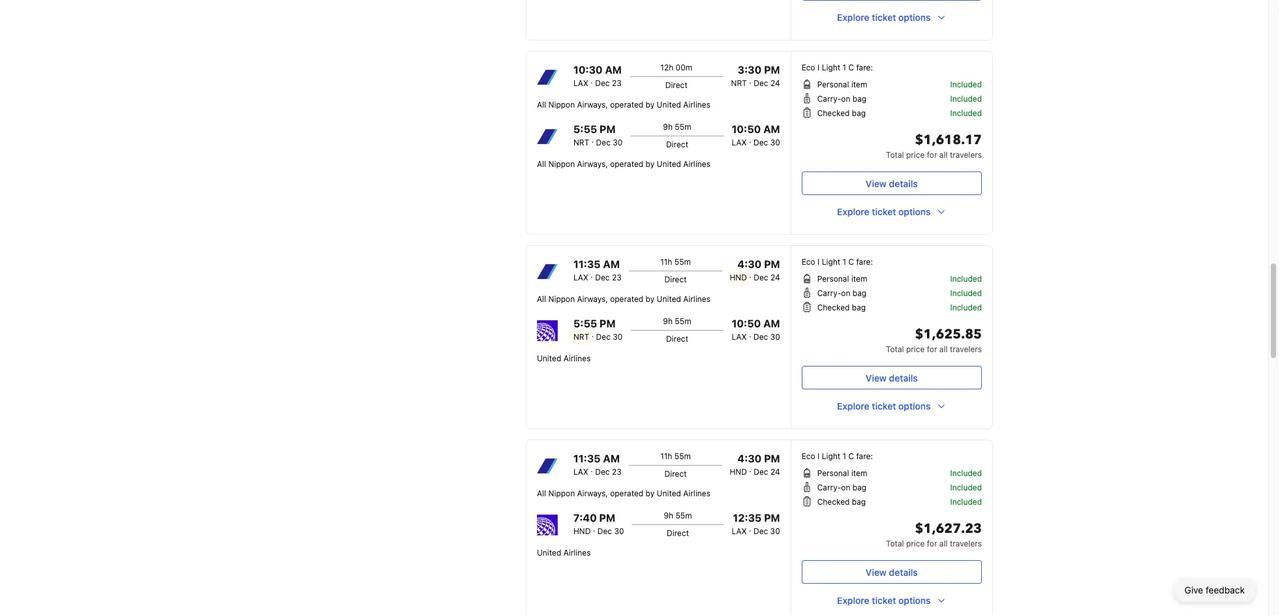 Task type: locate. For each thing, give the bounding box(es) containing it.
4:30 for $1,627.23
[[738, 453, 762, 465]]

4 all from the top
[[537, 489, 546, 499]]

1 vertical spatial 11h 55m
[[660, 452, 691, 461]]

1 vertical spatial total
[[886, 345, 904, 354]]

1 vertical spatial 11:35
[[574, 453, 601, 465]]

view details button down $1,627.23 total price for all travelers
[[802, 561, 982, 584]]

1 all from the top
[[537, 100, 546, 110]]

travelers down $1,627.23
[[950, 539, 982, 549]]

all inside $1,627.23 total price for all travelers
[[940, 539, 948, 549]]

nrt for $1,625.85
[[574, 332, 589, 342]]

3 nippon from the top
[[549, 294, 575, 304]]

2 vertical spatial checked
[[817, 497, 850, 507]]

1 10:50 am lax . dec 30 from the top
[[732, 123, 780, 147]]

view details button down $1,625.85 total price for all travelers on the right bottom
[[802, 366, 982, 390]]

3 travelers from the top
[[950, 539, 982, 549]]

0 vertical spatial 11:35
[[574, 258, 601, 270]]

10:50 am lax . dec 30 for $1,625.85
[[732, 318, 780, 342]]

price down $1,627.23
[[906, 539, 925, 549]]

1 vertical spatial view
[[866, 372, 887, 383]]

00m
[[676, 63, 692, 72]]

3 all from the top
[[537, 294, 546, 304]]

1 view from the top
[[866, 178, 887, 189]]

1 vertical spatial travelers
[[950, 345, 982, 354]]

personal item
[[817, 80, 868, 89], [817, 274, 868, 284], [817, 469, 868, 478]]

eco
[[802, 63, 816, 72], [802, 257, 816, 267], [802, 452, 816, 461]]

0 vertical spatial 4:30
[[738, 258, 762, 270]]

eco i light 1 c fare:
[[802, 63, 873, 72], [802, 257, 873, 267], [802, 452, 873, 461]]

ticket
[[872, 12, 896, 23], [872, 206, 896, 217], [872, 401, 896, 412], [872, 595, 896, 606]]

1 checked bag from the top
[[817, 108, 866, 118]]

1 11h from the top
[[660, 257, 672, 267]]

operated for $1,625.85
[[610, 294, 644, 304]]

3 checked bag from the top
[[817, 497, 866, 507]]

2 10:50 am lax . dec 30 from the top
[[732, 318, 780, 342]]

nippon
[[549, 100, 575, 110], [549, 159, 575, 169], [549, 294, 575, 304], [549, 489, 575, 499]]

i for $1,625.85
[[818, 257, 820, 267]]

2 united airlines from the top
[[537, 548, 591, 558]]

2 vertical spatial fare:
[[856, 452, 873, 461]]

3 by from the top
[[646, 294, 655, 304]]

1 price from the top
[[906, 150, 925, 160]]

1 10:50 from the top
[[732, 123, 761, 135]]

1 item from the top
[[852, 80, 868, 89]]

item for $1,618.17
[[852, 80, 868, 89]]

55m for $1,627.23
[[676, 511, 692, 521]]

1 details from the top
[[889, 178, 918, 189]]

1 vertical spatial for
[[927, 345, 937, 354]]

3 fare: from the top
[[856, 452, 873, 461]]

9h 55m for $1,618.17
[[663, 122, 691, 132]]

0 vertical spatial light
[[822, 63, 841, 72]]

6 included from the top
[[950, 303, 982, 313]]

light for $1,627.23
[[822, 452, 841, 461]]

10:50 am lax . dec 30
[[732, 123, 780, 147], [732, 318, 780, 342]]

9h 55m
[[663, 122, 691, 132], [663, 316, 691, 326], [664, 511, 692, 521]]

price for $1,625.85
[[906, 345, 925, 354]]

explore for $1,627.23
[[837, 595, 870, 606]]

view details button for $1,625.85
[[802, 366, 982, 390]]

3:30
[[738, 64, 762, 76]]

0 vertical spatial 9h
[[663, 122, 673, 132]]

24 inside 3:30 pm nrt . dec 24
[[771, 78, 780, 88]]

5:55 pm nrt . dec 30 for $1,625.85
[[574, 318, 623, 342]]

2 vertical spatial i
[[818, 452, 820, 461]]

0 vertical spatial eco i light 1 c fare:
[[802, 63, 873, 72]]

2 10:50 from the top
[[732, 318, 761, 330]]

operated for $1,627.23
[[610, 489, 644, 499]]

9h 55m for $1,625.85
[[663, 316, 691, 326]]

checked bag
[[817, 108, 866, 118], [817, 303, 866, 313], [817, 497, 866, 507]]

9 included from the top
[[950, 497, 982, 507]]

0 vertical spatial united airlines
[[537, 354, 591, 363]]

am for $1,618.17
[[605, 64, 622, 76]]

price inside $1,625.85 total price for all travelers
[[906, 345, 925, 354]]

total
[[886, 150, 904, 160], [886, 345, 904, 354], [886, 539, 904, 549]]

explore ticket options
[[837, 12, 931, 23], [837, 206, 931, 217], [837, 401, 931, 412], [837, 595, 931, 606]]

total for $1,627.23
[[886, 539, 904, 549]]

4:30
[[738, 258, 762, 270], [738, 453, 762, 465]]

travelers inside $1,618.17 total price for all travelers
[[950, 150, 982, 160]]

airlines
[[683, 100, 711, 110], [683, 159, 711, 169], [683, 294, 711, 304], [564, 354, 591, 363], [683, 489, 711, 499], [564, 548, 591, 558]]

4 all nippon airways, operated by united airlines from the top
[[537, 489, 711, 499]]

c for $1,625.85
[[849, 257, 854, 267]]

10:50 am lax . dec 30 for $1,618.17
[[732, 123, 780, 147]]

4 operated from the top
[[610, 489, 644, 499]]

ticket for $1,618.17
[[872, 206, 896, 217]]

on for $1,618.17
[[841, 94, 851, 104]]

23 inside "10:30 am lax . dec 23"
[[612, 78, 622, 88]]

1 vertical spatial nrt
[[574, 138, 589, 147]]

0 vertical spatial 11h 55m
[[660, 257, 691, 267]]

for inside $1,627.23 total price for all travelers
[[927, 539, 937, 549]]

4 airways, from the top
[[577, 489, 608, 499]]

by
[[646, 100, 655, 110], [646, 159, 655, 169], [646, 294, 655, 304], [646, 489, 655, 499]]

checked for $1,627.23
[[817, 497, 850, 507]]

view
[[866, 178, 887, 189], [866, 372, 887, 383], [866, 567, 887, 578]]

hnd
[[730, 273, 747, 283], [730, 467, 747, 477], [574, 527, 591, 536]]

4 ticket from the top
[[872, 595, 896, 606]]

0 vertical spatial hnd
[[730, 273, 747, 283]]

travelers
[[950, 150, 982, 160], [950, 345, 982, 354], [950, 539, 982, 549]]

0 vertical spatial 1
[[843, 63, 846, 72]]

1 c from the top
[[849, 63, 854, 72]]

$1,618.17 total price for all travelers
[[886, 131, 982, 160]]

am inside "10:30 am lax . dec 23"
[[605, 64, 622, 76]]

2 vertical spatial 9h
[[664, 511, 674, 521]]

dec inside 12:35 pm lax . dec 30
[[754, 527, 768, 536]]

view details down $1,618.17 total price for all travelers
[[866, 178, 918, 189]]

1 operated from the top
[[610, 100, 644, 110]]

2 vertical spatial eco
[[802, 452, 816, 461]]

3 eco from the top
[[802, 452, 816, 461]]

3 checked from the top
[[817, 497, 850, 507]]

fare: for $1,618.17
[[856, 63, 873, 72]]

0 vertical spatial 4:30 pm hnd . dec 24
[[730, 258, 780, 283]]

1 24 from the top
[[771, 78, 780, 88]]

3 carry- from the top
[[817, 483, 841, 493]]

55m
[[675, 122, 691, 132], [675, 257, 691, 267], [675, 316, 691, 326], [675, 452, 691, 461], [676, 511, 692, 521]]

all nippon airways, operated by united airlines for $1,627.23
[[537, 489, 711, 499]]

lax
[[574, 78, 589, 88], [732, 138, 747, 147], [574, 273, 589, 283], [732, 332, 747, 342], [574, 467, 589, 477], [732, 527, 747, 536]]

price inside $1,618.17 total price for all travelers
[[906, 150, 925, 160]]

0 vertical spatial c
[[849, 63, 854, 72]]

for
[[927, 150, 937, 160], [927, 345, 937, 354], [927, 539, 937, 549]]

1 nippon from the top
[[549, 100, 575, 110]]

2 vertical spatial hnd
[[574, 527, 591, 536]]

1 vertical spatial details
[[889, 372, 918, 383]]

30
[[613, 138, 623, 147], [770, 138, 780, 147], [613, 332, 623, 342], [770, 332, 780, 342], [614, 527, 624, 536], [770, 527, 780, 536]]

0 vertical spatial item
[[852, 80, 868, 89]]

2 vertical spatial 24
[[771, 467, 780, 477]]

. inside "7:40 pm hnd . dec 30"
[[593, 524, 595, 534]]

1 4:30 from the top
[[738, 258, 762, 270]]

all nippon airways, operated by united airlines
[[537, 100, 711, 110], [537, 159, 711, 169], [537, 294, 711, 304], [537, 489, 711, 499]]

2 checked from the top
[[817, 303, 850, 313]]

1 for from the top
[[927, 150, 937, 160]]

1 by from the top
[[646, 100, 655, 110]]

2 vertical spatial total
[[886, 539, 904, 549]]

united airlines
[[537, 354, 591, 363], [537, 548, 591, 558]]

light for $1,618.17
[[822, 63, 841, 72]]

explore ticket options button for $1,627.23
[[802, 589, 982, 613]]

view details for $1,618.17
[[866, 178, 918, 189]]

details down $1,618.17 total price for all travelers
[[889, 178, 918, 189]]

2 vertical spatial carry-on bag
[[817, 483, 867, 493]]

0 vertical spatial total
[[886, 150, 904, 160]]

2 vertical spatial eco i light 1 c fare:
[[802, 452, 873, 461]]

1 vertical spatial eco i light 1 c fare:
[[802, 257, 873, 267]]

0 vertical spatial nrt
[[731, 78, 747, 88]]

2 vertical spatial price
[[906, 539, 925, 549]]

dec
[[595, 78, 610, 88], [754, 78, 768, 88], [596, 138, 611, 147], [754, 138, 768, 147], [595, 273, 610, 283], [754, 273, 768, 283], [596, 332, 611, 342], [754, 332, 768, 342], [595, 467, 610, 477], [754, 467, 768, 477], [598, 527, 612, 536], [754, 527, 768, 536]]

. inside 12:35 pm lax . dec 30
[[749, 524, 751, 534]]

2 checked bag from the top
[[817, 303, 866, 313]]

0 vertical spatial 5:55
[[574, 123, 597, 135]]

0 vertical spatial personal item
[[817, 80, 868, 89]]

united
[[657, 100, 681, 110], [657, 159, 681, 169], [657, 294, 681, 304], [537, 354, 561, 363], [657, 489, 681, 499], [537, 548, 561, 558]]

on for $1,625.85
[[841, 288, 851, 298]]

1 4:30 pm hnd . dec 24 from the top
[[730, 258, 780, 283]]

24 for $1,625.85
[[771, 273, 780, 283]]

9h 55m for $1,627.23
[[664, 511, 692, 521]]

1 vertical spatial 4:30
[[738, 453, 762, 465]]

2 1 from the top
[[843, 257, 846, 267]]

price inside $1,627.23 total price for all travelers
[[906, 539, 925, 549]]

0 vertical spatial personal
[[817, 80, 849, 89]]

10:30
[[574, 64, 603, 76]]

view details
[[866, 178, 918, 189], [866, 372, 918, 383], [866, 567, 918, 578]]

1 vertical spatial personal item
[[817, 274, 868, 284]]

1 for $1,627.23
[[843, 452, 846, 461]]

2 vertical spatial travelers
[[950, 539, 982, 549]]

united airlines for $1,627.23
[[537, 548, 591, 558]]

1 vertical spatial 5:55 pm nrt . dec 30
[[574, 318, 623, 342]]

for inside $1,618.17 total price for all travelers
[[927, 150, 937, 160]]

1 vertical spatial on
[[841, 288, 851, 298]]

3 on from the top
[[841, 483, 851, 493]]

carry- for $1,618.17
[[817, 94, 841, 104]]

1 vertical spatial 11h
[[660, 452, 672, 461]]

item
[[852, 80, 868, 89], [852, 274, 868, 284], [852, 469, 868, 478]]

1 vertical spatial 5:55
[[574, 318, 597, 330]]

1 vertical spatial 4:30 pm hnd . dec 24
[[730, 453, 780, 477]]

2 23 from the top
[[612, 273, 622, 283]]

all down $1,627.23
[[940, 539, 948, 549]]

details down $1,627.23 total price for all travelers
[[889, 567, 918, 578]]

0 vertical spatial 11:35 am lax . dec 23
[[574, 258, 622, 283]]

details for $1,627.23
[[889, 567, 918, 578]]

1 vertical spatial all
[[940, 345, 948, 354]]

1 explore from the top
[[837, 12, 870, 23]]

item for $1,625.85
[[852, 274, 868, 284]]

carry-on bag
[[817, 94, 867, 104], [817, 288, 867, 298], [817, 483, 867, 493]]

1 vertical spatial carry-on bag
[[817, 288, 867, 298]]

2 view from the top
[[866, 372, 887, 383]]

2 all from the top
[[940, 345, 948, 354]]

3 view details from the top
[[866, 567, 918, 578]]

12:35
[[733, 512, 762, 524]]

0 vertical spatial for
[[927, 150, 937, 160]]

give feedback button
[[1174, 579, 1256, 602]]

11:35 am lax . dec 23
[[574, 258, 622, 283], [574, 453, 622, 477]]

1 vertical spatial eco
[[802, 257, 816, 267]]

view details down $1,625.85 total price for all travelers on the right bottom
[[866, 372, 918, 383]]

0 vertical spatial travelers
[[950, 150, 982, 160]]

1 personal item from the top
[[817, 80, 868, 89]]

2 vertical spatial item
[[852, 469, 868, 478]]

5:55 pm nrt . dec 30 for $1,618.17
[[574, 123, 623, 147]]

2 vertical spatial 23
[[612, 467, 622, 477]]

2 ticket from the top
[[872, 206, 896, 217]]

10:50
[[732, 123, 761, 135], [732, 318, 761, 330]]

1 personal from the top
[[817, 80, 849, 89]]

2 operated from the top
[[610, 159, 644, 169]]

bag
[[853, 94, 867, 104], [852, 108, 866, 118], [853, 288, 867, 298], [852, 303, 866, 313], [853, 483, 867, 493], [852, 497, 866, 507]]

travelers down $1,618.17
[[950, 150, 982, 160]]

c
[[849, 63, 854, 72], [849, 257, 854, 267], [849, 452, 854, 461]]

0 vertical spatial details
[[889, 178, 918, 189]]

1 vertical spatial 9h
[[663, 316, 673, 326]]

travelers inside $1,625.85 total price for all travelers
[[950, 345, 982, 354]]

1 light from the top
[[822, 63, 841, 72]]

nippon for $1,618.17
[[549, 100, 575, 110]]

airways,
[[577, 100, 608, 110], [577, 159, 608, 169], [577, 294, 608, 304], [577, 489, 608, 499]]

2 explore ticket options from the top
[[837, 206, 931, 217]]

nippon for $1,627.23
[[549, 489, 575, 499]]

2 vertical spatial all
[[940, 539, 948, 549]]

united airlines for $1,625.85
[[537, 354, 591, 363]]

price
[[906, 150, 925, 160], [906, 345, 925, 354], [906, 539, 925, 549]]

2 vertical spatial checked bag
[[817, 497, 866, 507]]

options for $1,627.23
[[899, 595, 931, 606]]

view details down $1,627.23 total price for all travelers
[[866, 567, 918, 578]]

11:35 for $1,627.23
[[574, 453, 601, 465]]

am for $1,625.85
[[603, 258, 620, 270]]

price down $1,625.85
[[906, 345, 925, 354]]

. inside "10:30 am lax . dec 23"
[[591, 76, 593, 85]]

personal item for $1,625.85
[[817, 274, 868, 284]]

dec inside "7:40 pm hnd . dec 30"
[[598, 527, 612, 536]]

all
[[940, 150, 948, 160], [940, 345, 948, 354], [940, 539, 948, 549]]

2 included from the top
[[950, 94, 982, 104]]

checked
[[817, 108, 850, 118], [817, 303, 850, 313], [817, 497, 850, 507]]

1 eco i light 1 c fare: from the top
[[802, 63, 873, 72]]

explore ticket options button
[[802, 6, 982, 29], [802, 200, 982, 224], [802, 395, 982, 418], [802, 589, 982, 613]]

2 personal item from the top
[[817, 274, 868, 284]]

1 vertical spatial c
[[849, 257, 854, 267]]

view for $1,625.85
[[866, 372, 887, 383]]

7 included from the top
[[950, 469, 982, 478]]

3 explore from the top
[[837, 401, 870, 412]]

2 carry- from the top
[[817, 288, 841, 298]]

0 vertical spatial fare:
[[856, 63, 873, 72]]

1 vertical spatial hnd
[[730, 467, 747, 477]]

details
[[889, 178, 918, 189], [889, 372, 918, 383], [889, 567, 918, 578]]

1 all from the top
[[940, 150, 948, 160]]

view details for $1,627.23
[[866, 567, 918, 578]]

$1,625.85
[[915, 326, 982, 343]]

0 vertical spatial 10:50 am lax . dec 30
[[732, 123, 780, 147]]

1 vertical spatial price
[[906, 345, 925, 354]]

1 vertical spatial 10:50
[[732, 318, 761, 330]]

4 explore ticket options from the top
[[837, 595, 931, 606]]

light
[[822, 63, 841, 72], [822, 257, 841, 267], [822, 452, 841, 461]]

1 all nippon airways, operated by united airlines from the top
[[537, 100, 711, 110]]

total inside $1,625.85 total price for all travelers
[[886, 345, 904, 354]]

personal
[[817, 80, 849, 89], [817, 274, 849, 284], [817, 469, 849, 478]]

total for $1,625.85
[[886, 345, 904, 354]]

5:55 for $1,625.85
[[574, 318, 597, 330]]

details down $1,625.85 total price for all travelers on the right bottom
[[889, 372, 918, 383]]

10:50 for $1,625.85
[[732, 318, 761, 330]]

1 vertical spatial view details button
[[802, 366, 982, 390]]

2 vertical spatial view details
[[866, 567, 918, 578]]

1 vertical spatial 9h 55m
[[663, 316, 691, 326]]

1 options from the top
[[899, 12, 931, 23]]

personal item for $1,618.17
[[817, 80, 868, 89]]

nrt
[[731, 78, 747, 88], [574, 138, 589, 147], [574, 332, 589, 342]]

1 united airlines from the top
[[537, 354, 591, 363]]

0 vertical spatial checked bag
[[817, 108, 866, 118]]

on
[[841, 94, 851, 104], [841, 288, 851, 298], [841, 483, 851, 493]]

1 carry-on bag from the top
[[817, 94, 867, 104]]

2 explore from the top
[[837, 206, 870, 217]]

1 vertical spatial 1
[[843, 257, 846, 267]]

operated for $1,618.17
[[610, 100, 644, 110]]

3 23 from the top
[[612, 467, 622, 477]]

2 total from the top
[[886, 345, 904, 354]]

4:30 for $1,625.85
[[738, 258, 762, 270]]

0 vertical spatial carry-on bag
[[817, 94, 867, 104]]

2 light from the top
[[822, 257, 841, 267]]

all inside $1,625.85 total price for all travelers
[[940, 345, 948, 354]]

0 vertical spatial 23
[[612, 78, 622, 88]]

9h
[[663, 122, 673, 132], [663, 316, 673, 326], [664, 511, 674, 521]]

for down $1,627.23
[[927, 539, 937, 549]]

1 vertical spatial 10:50 am lax . dec 30
[[732, 318, 780, 342]]

2 24 from the top
[[771, 273, 780, 283]]

total inside $1,627.23 total price for all travelers
[[886, 539, 904, 549]]

i for $1,627.23
[[818, 452, 820, 461]]

11:35
[[574, 258, 601, 270], [574, 453, 601, 465]]

24
[[771, 78, 780, 88], [771, 273, 780, 283], [771, 467, 780, 477]]

3 explore ticket options button from the top
[[802, 395, 982, 418]]

1 vertical spatial 23
[[612, 273, 622, 283]]

direct
[[665, 80, 688, 90], [666, 140, 688, 149], [665, 275, 687, 285], [666, 334, 688, 344], [665, 469, 687, 479], [667, 529, 689, 538]]

2 options from the top
[[899, 206, 931, 217]]

11h 55m
[[660, 257, 691, 267], [660, 452, 691, 461]]

2 vertical spatial view
[[866, 567, 887, 578]]

travelers inside $1,627.23 total price for all travelers
[[950, 539, 982, 549]]

0 vertical spatial eco
[[802, 63, 816, 72]]

3 personal from the top
[[817, 469, 849, 478]]

5:55
[[574, 123, 597, 135], [574, 318, 597, 330]]

eco for $1,625.85
[[802, 257, 816, 267]]

all down $1,618.17
[[940, 150, 948, 160]]

3 carry-on bag from the top
[[817, 483, 867, 493]]

1 vertical spatial personal
[[817, 274, 849, 284]]

fare:
[[856, 63, 873, 72], [856, 257, 873, 267], [856, 452, 873, 461]]

3 item from the top
[[852, 469, 868, 478]]

2 price from the top
[[906, 345, 925, 354]]

2 vertical spatial nrt
[[574, 332, 589, 342]]

4:30 pm hnd . dec 24
[[730, 258, 780, 283], [730, 453, 780, 477]]

1
[[843, 63, 846, 72], [843, 257, 846, 267], [843, 452, 846, 461]]

all down $1,625.85
[[940, 345, 948, 354]]

3 explore ticket options from the top
[[837, 401, 931, 412]]

0 vertical spatial price
[[906, 150, 925, 160]]

1 vertical spatial fare:
[[856, 257, 873, 267]]

explore ticket options for $1,625.85
[[837, 401, 931, 412]]

1 travelers from the top
[[950, 150, 982, 160]]

0 vertical spatial 5:55 pm nrt . dec 30
[[574, 123, 623, 147]]

checked bag for $1,627.23
[[817, 497, 866, 507]]

4 by from the top
[[646, 489, 655, 499]]

23 for $1,618.17
[[612, 78, 622, 88]]

all
[[537, 100, 546, 110], [537, 159, 546, 169], [537, 294, 546, 304], [537, 489, 546, 499]]

travelers down $1,625.85
[[950, 345, 982, 354]]

2 11:35 am lax . dec 23 from the top
[[574, 453, 622, 477]]

9h for $1,627.23
[[664, 511, 674, 521]]

light for $1,625.85
[[822, 257, 841, 267]]

.
[[591, 76, 593, 85], [749, 76, 752, 85], [592, 135, 594, 145], [749, 135, 752, 145], [591, 270, 593, 280], [749, 270, 752, 280], [592, 330, 594, 339], [749, 330, 752, 339], [591, 465, 593, 474], [749, 465, 752, 474], [593, 524, 595, 534], [749, 524, 751, 534]]

dec inside 3:30 pm nrt . dec 24
[[754, 78, 768, 88]]

explore ticket options for $1,618.17
[[837, 206, 931, 217]]

0 vertical spatial checked
[[817, 108, 850, 118]]

view details button
[[802, 172, 982, 195], [802, 366, 982, 390], [802, 561, 982, 584]]

30 inside "7:40 pm hnd . dec 30"
[[614, 527, 624, 536]]

1 vertical spatial item
[[852, 274, 868, 284]]

2 11h from the top
[[660, 452, 672, 461]]

0 vertical spatial view details
[[866, 178, 918, 189]]

2 11h 55m from the top
[[660, 452, 691, 461]]

1 fare: from the top
[[856, 63, 873, 72]]

travelers for $1,618.17
[[950, 150, 982, 160]]

all inside $1,618.17 total price for all travelers
[[940, 150, 948, 160]]

operated
[[610, 100, 644, 110], [610, 159, 644, 169], [610, 294, 644, 304], [610, 489, 644, 499]]

0 vertical spatial on
[[841, 94, 851, 104]]

2 explore ticket options button from the top
[[802, 200, 982, 224]]

3 all nippon airways, operated by united airlines from the top
[[537, 294, 711, 304]]

3 airways, from the top
[[577, 294, 608, 304]]

price for $1,627.23
[[906, 539, 925, 549]]

2 vertical spatial 1
[[843, 452, 846, 461]]

2 vertical spatial on
[[841, 483, 851, 493]]

0 vertical spatial 11h
[[660, 257, 672, 267]]

nippon for $1,625.85
[[549, 294, 575, 304]]

1 vertical spatial 24
[[771, 273, 780, 283]]

1 vertical spatial view details
[[866, 372, 918, 383]]

2 by from the top
[[646, 159, 655, 169]]

1 5:55 from the top
[[574, 123, 597, 135]]

. inside 3:30 pm nrt . dec 24
[[749, 76, 752, 85]]

5:55 for $1,618.17
[[574, 123, 597, 135]]

11:35 am lax . dec 23 for $1,627.23
[[574, 453, 622, 477]]

1 vertical spatial carry-
[[817, 288, 841, 298]]

2 vertical spatial c
[[849, 452, 854, 461]]

i
[[818, 63, 820, 72], [818, 257, 820, 267], [818, 452, 820, 461]]

55m for $1,618.17
[[675, 122, 691, 132]]

2 vertical spatial light
[[822, 452, 841, 461]]

2 vertical spatial 9h 55m
[[664, 511, 692, 521]]

1 vertical spatial checked
[[817, 303, 850, 313]]

1 vertical spatial light
[[822, 257, 841, 267]]

total inside $1,618.17 total price for all travelers
[[886, 150, 904, 160]]

for inside $1,625.85 total price for all travelers
[[927, 345, 937, 354]]

5:55 pm nrt . dec 30
[[574, 123, 623, 147], [574, 318, 623, 342]]

1 11:35 from the top
[[574, 258, 601, 270]]

am
[[605, 64, 622, 76], [764, 123, 780, 135], [603, 258, 620, 270], [764, 318, 780, 330], [603, 453, 620, 465]]

4 explore ticket options button from the top
[[802, 589, 982, 613]]

2 vertical spatial personal item
[[817, 469, 868, 478]]

7:40 pm hnd . dec 30
[[574, 512, 624, 536]]

included
[[950, 80, 982, 89], [950, 94, 982, 104], [950, 108, 982, 118], [950, 274, 982, 284], [950, 288, 982, 298], [950, 303, 982, 313], [950, 469, 982, 478], [950, 483, 982, 493], [950, 497, 982, 507]]

price down $1,618.17
[[906, 150, 925, 160]]

pm
[[764, 64, 780, 76], [600, 123, 616, 135], [764, 258, 780, 270], [600, 318, 616, 330], [764, 453, 780, 465], [599, 512, 615, 524], [764, 512, 780, 524]]

view details button down $1,618.17 total price for all travelers
[[802, 172, 982, 195]]

11h 55m for $1,625.85
[[660, 257, 691, 267]]

view for $1,627.23
[[866, 567, 887, 578]]

0 vertical spatial 9h 55m
[[663, 122, 691, 132]]

2 vertical spatial carry-
[[817, 483, 841, 493]]

3 operated from the top
[[610, 294, 644, 304]]

options
[[899, 12, 931, 23], [899, 206, 931, 217], [899, 401, 931, 412], [899, 595, 931, 606]]

2 vertical spatial details
[[889, 567, 918, 578]]

explore
[[837, 12, 870, 23], [837, 206, 870, 217], [837, 401, 870, 412], [837, 595, 870, 606]]

2 11:35 from the top
[[574, 453, 601, 465]]

1 11h 55m from the top
[[660, 257, 691, 267]]

11h
[[660, 257, 672, 267], [660, 452, 672, 461]]

0 vertical spatial view details button
[[802, 172, 982, 195]]

carry- for $1,627.23
[[817, 483, 841, 493]]

for down $1,618.17
[[927, 150, 937, 160]]

2 details from the top
[[889, 372, 918, 383]]

hnd inside "7:40 pm hnd . dec 30"
[[574, 527, 591, 536]]

2 vertical spatial personal
[[817, 469, 849, 478]]

3 i from the top
[[818, 452, 820, 461]]

23
[[612, 78, 622, 88], [612, 273, 622, 283], [612, 467, 622, 477]]

1 view details button from the top
[[802, 172, 982, 195]]

carry-
[[817, 94, 841, 104], [817, 288, 841, 298], [817, 483, 841, 493]]

for down $1,625.85
[[927, 345, 937, 354]]

3 c from the top
[[849, 452, 854, 461]]

7:40
[[574, 512, 597, 524]]



Task type: describe. For each thing, give the bounding box(es) containing it.
for for $1,618.17
[[927, 150, 937, 160]]

all for $1,627.23
[[940, 539, 948, 549]]

4 included from the top
[[950, 274, 982, 284]]

by for $1,627.23
[[646, 489, 655, 499]]

1 included from the top
[[950, 80, 982, 89]]

5 included from the top
[[950, 288, 982, 298]]

all nippon airways, operated by united airlines for $1,625.85
[[537, 294, 711, 304]]

by for $1,618.17
[[646, 100, 655, 110]]

11:35 for $1,625.85
[[574, 258, 601, 270]]

hnd for $1,627.23
[[730, 467, 747, 477]]

personal for $1,618.17
[[817, 80, 849, 89]]

55m for $1,625.85
[[675, 316, 691, 326]]

details for $1,618.17
[[889, 178, 918, 189]]

explore ticket options button for $1,618.17
[[802, 200, 982, 224]]

24 for $1,627.23
[[771, 467, 780, 477]]

all for $1,627.23
[[537, 489, 546, 499]]

nrt inside 3:30 pm nrt . dec 24
[[731, 78, 747, 88]]

by for $1,625.85
[[646, 294, 655, 304]]

give feedback
[[1185, 585, 1245, 596]]

c for $1,618.17
[[849, 63, 854, 72]]

23 for $1,627.23
[[612, 467, 622, 477]]

all for $1,618.17
[[940, 150, 948, 160]]

eco for $1,627.23
[[802, 452, 816, 461]]

i for $1,618.17
[[818, 63, 820, 72]]

8 included from the top
[[950, 483, 982, 493]]

11h for $1,627.23
[[660, 452, 672, 461]]

price for $1,618.17
[[906, 150, 925, 160]]

carry-on bag for $1,627.23
[[817, 483, 867, 493]]

options for $1,618.17
[[899, 206, 931, 217]]

give
[[1185, 585, 1204, 596]]

all nippon airways, operated by united airlines for $1,618.17
[[537, 100, 711, 110]]

carry-on bag for $1,625.85
[[817, 288, 867, 298]]

eco for $1,618.17
[[802, 63, 816, 72]]

travelers for $1,627.23
[[950, 539, 982, 549]]

lax inside "10:30 am lax . dec 23"
[[574, 78, 589, 88]]

$1,627.23
[[915, 520, 982, 538]]

view for $1,618.17
[[866, 178, 887, 189]]

pm inside "7:40 pm hnd . dec 30"
[[599, 512, 615, 524]]

airways, for $1,625.85
[[577, 294, 608, 304]]

all for $1,618.17
[[537, 100, 546, 110]]

on for $1,627.23
[[841, 483, 851, 493]]

total for $1,618.17
[[886, 150, 904, 160]]

$1,625.85 total price for all travelers
[[886, 326, 982, 354]]

11h 55m for $1,627.23
[[660, 452, 691, 461]]

4:30 pm hnd . dec 24 for $1,627.23
[[730, 453, 780, 477]]

view details button for $1,627.23
[[802, 561, 982, 584]]

options for $1,625.85
[[899, 401, 931, 412]]

for for $1,625.85
[[927, 345, 937, 354]]

1 ticket from the top
[[872, 12, 896, 23]]

24 for $1,618.17
[[771, 78, 780, 88]]

eco i light 1 c fare: for $1,618.17
[[802, 63, 873, 72]]

pm inside 12:35 pm lax . dec 30
[[764, 512, 780, 524]]

3:30 pm nrt . dec 24
[[731, 64, 780, 88]]

dec inside "10:30 am lax . dec 23"
[[595, 78, 610, 88]]

10:30 am lax . dec 23
[[574, 64, 622, 88]]

$1,627.23 total price for all travelers
[[886, 520, 982, 549]]

2 nippon from the top
[[549, 159, 575, 169]]

pm inside 3:30 pm nrt . dec 24
[[764, 64, 780, 76]]

eco i light 1 c fare: for $1,627.23
[[802, 452, 873, 461]]

12h
[[661, 63, 674, 72]]

23 for $1,625.85
[[612, 273, 622, 283]]

1 for $1,625.85
[[843, 257, 846, 267]]

feedback
[[1206, 585, 1245, 596]]

view details button for $1,618.17
[[802, 172, 982, 195]]

checked bag for $1,625.85
[[817, 303, 866, 313]]

hnd for $1,625.85
[[730, 273, 747, 283]]

2 airways, from the top
[[577, 159, 608, 169]]

9h for $1,625.85
[[663, 316, 673, 326]]

carry-on bag for $1,618.17
[[817, 94, 867, 104]]

eco i light 1 c fare: for $1,625.85
[[802, 257, 873, 267]]

fare: for $1,627.23
[[856, 452, 873, 461]]

airways, for $1,627.23
[[577, 489, 608, 499]]

1 explore ticket options button from the top
[[802, 6, 982, 29]]

fare: for $1,625.85
[[856, 257, 873, 267]]

12:35 pm lax . dec 30
[[732, 512, 780, 536]]

for for $1,627.23
[[927, 539, 937, 549]]

3 included from the top
[[950, 108, 982, 118]]

1 explore ticket options from the top
[[837, 12, 931, 23]]

travelers for $1,625.85
[[950, 345, 982, 354]]

11h for $1,625.85
[[660, 257, 672, 267]]

10:50 for $1,618.17
[[732, 123, 761, 135]]

personal for $1,625.85
[[817, 274, 849, 284]]

checked bag for $1,618.17
[[817, 108, 866, 118]]

9h for $1,618.17
[[663, 122, 673, 132]]

$1,618.17
[[915, 131, 982, 149]]

2 all nippon airways, operated by united airlines from the top
[[537, 159, 711, 169]]

all for $1,625.85
[[537, 294, 546, 304]]

explore ticket options for $1,627.23
[[837, 595, 931, 606]]

1 for $1,618.17
[[843, 63, 846, 72]]

2 all from the top
[[537, 159, 546, 169]]

30 inside 12:35 pm lax . dec 30
[[770, 527, 780, 536]]

12h 00m
[[661, 63, 692, 72]]

lax inside 12:35 pm lax . dec 30
[[732, 527, 747, 536]]

checked for $1,618.17
[[817, 108, 850, 118]]



Task type: vqa. For each thing, say whether or not it's contained in the screenshot.
00:00 related to Departs
no



